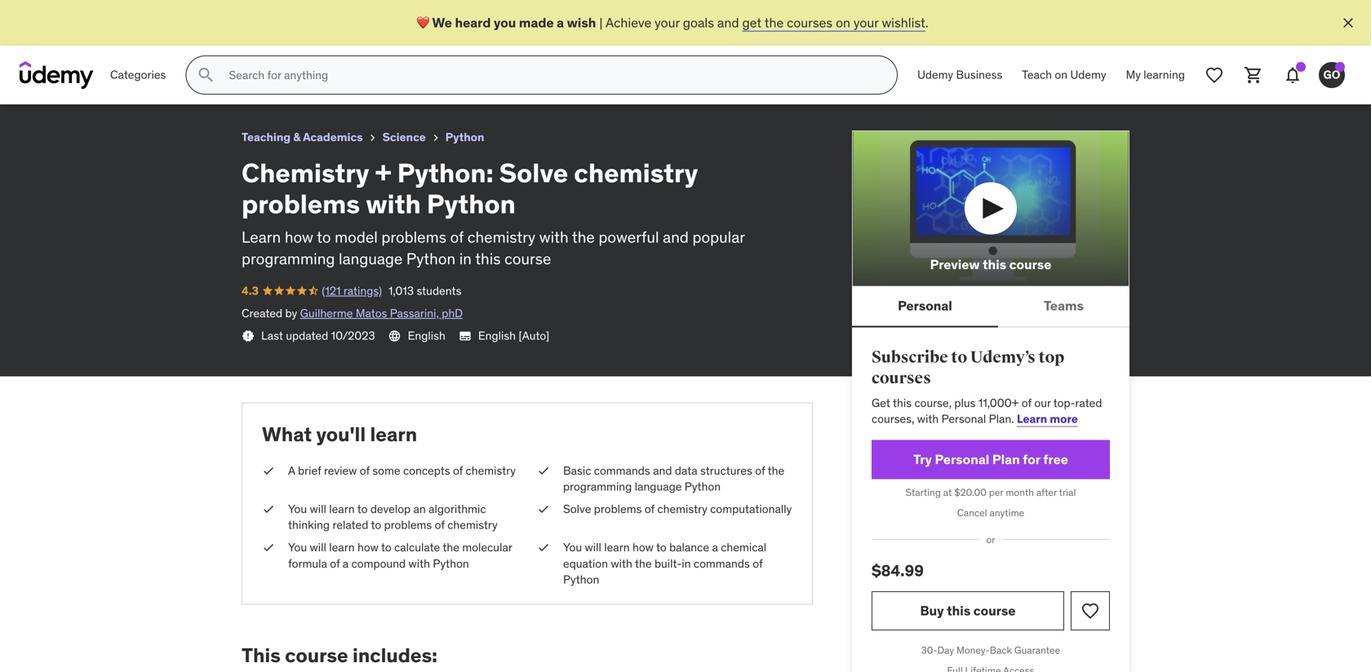 Task type: vqa. For each thing, say whether or not it's contained in the screenshot.
the digital
no



Task type: locate. For each thing, give the bounding box(es) containing it.
1 vertical spatial personal
[[942, 412, 986, 427]]

1 horizontal spatial commands
[[694, 556, 750, 571]]

python down equation
[[563, 572, 599, 587]]

of inside basic commands and data structures of the programming language python
[[755, 463, 765, 478]]

1 vertical spatial courses
[[872, 368, 931, 388]]

0 vertical spatial in
[[459, 249, 472, 269]]

this up "english [auto]"
[[475, 249, 501, 269]]

learn up equation
[[604, 540, 630, 555]]

in down balance
[[682, 556, 691, 571]]

the right get at the right of page
[[764, 14, 784, 31]]

1 vertical spatial 1,013 students
[[388, 283, 461, 298]]

how inside chemistry + python: solve chemistry problems with python learn how to model problems of chemistry with the powerful and popular programming language python in this course
[[285, 227, 313, 247]]

after
[[1036, 487, 1057, 499]]

0 horizontal spatial 1,013 students
[[116, 28, 189, 43]]

0 horizontal spatial language
[[339, 249, 403, 269]]

my learning link
[[1116, 55, 1195, 95]]

1 horizontal spatial (121 ratings)
[[322, 283, 382, 298]]

xsmall image
[[366, 131, 379, 144], [242, 330, 255, 343], [262, 463, 275, 479], [537, 463, 550, 479], [262, 502, 275, 518], [537, 540, 550, 556]]

learn up created
[[242, 227, 281, 247]]

0 horizontal spatial in
[[459, 249, 472, 269]]

at
[[943, 487, 952, 499]]

1,013 students
[[116, 28, 189, 43], [388, 283, 461, 298]]

course
[[504, 249, 551, 269], [1009, 256, 1051, 273], [973, 603, 1016, 619], [285, 644, 348, 668]]

this for buy
[[947, 603, 971, 619]]

the inside basic commands and data structures of the programming language python
[[768, 463, 784, 478]]

course up [auto]
[[504, 249, 551, 269]]

will inside you will learn how to balance a chemical equation with the built-in commands of python
[[585, 540, 601, 555]]

0 vertical spatial programming
[[242, 249, 335, 269]]

1 horizontal spatial english
[[478, 328, 516, 343]]

xsmall image left science link on the top of page
[[366, 131, 379, 144]]

month
[[1006, 487, 1034, 499]]

this up courses,
[[893, 396, 912, 411]]

0 horizontal spatial commands
[[594, 463, 650, 478]]

python
[[445, 130, 484, 144], [427, 188, 516, 221], [406, 249, 455, 269], [685, 479, 721, 494], [433, 556, 469, 571], [563, 572, 599, 587]]

1 english from the left
[[408, 328, 445, 343]]

0 vertical spatial courses
[[787, 14, 833, 31]]

(121 up guilherme
[[322, 283, 341, 298]]

0 horizontal spatial students
[[144, 28, 189, 43]]

1 horizontal spatial 4.3
[[242, 283, 259, 298]]

$84.99
[[872, 561, 924, 581]]

(121
[[49, 28, 68, 43], [322, 283, 341, 298]]

chemistry + python: solve chemistry problems with python learn how to model problems of chemistry with the powerful and popular programming language python in this course
[[242, 157, 745, 269]]

will for related
[[310, 502, 326, 517]]

to up related on the left bottom of page
[[357, 502, 368, 517]]

this inside get this course, plus 11,000+ of our top-rated courses, with personal plan.
[[893, 396, 912, 411]]

1 horizontal spatial how
[[357, 540, 379, 555]]

1,013 up categories on the top of page
[[116, 28, 141, 43]]

students up categories on the top of page
[[144, 28, 189, 43]]

of right concepts in the bottom of the page
[[453, 463, 463, 478]]

a inside you will learn how to balance a chemical equation with the built-in commands of python
[[712, 540, 718, 555]]

trial
[[1059, 487, 1076, 499]]

to down develop
[[371, 518, 381, 533]]

you inside you will learn how to calculate the molecular formula of a compound with python
[[288, 540, 307, 555]]

english
[[408, 328, 445, 343], [478, 328, 516, 343]]

language up solve problems of chemistry computationally
[[635, 479, 682, 494]]

0 horizontal spatial udemy
[[917, 67, 953, 82]]

2 udemy from the left
[[1070, 67, 1106, 82]]

and left data
[[653, 463, 672, 478]]

ratings) up matos
[[343, 283, 382, 298]]

0 vertical spatial students
[[144, 28, 189, 43]]

with inside you will learn how to balance a chemical equation with the built-in commands of python
[[611, 556, 632, 571]]

xsmall image for last updated 10/2023
[[242, 330, 255, 343]]

will inside you will learn how to calculate the molecular formula of a compound with python
[[310, 540, 326, 555]]

we
[[432, 14, 452, 31]]

plan.
[[989, 412, 1014, 427]]

teach
[[1022, 67, 1052, 82]]

close image
[[1340, 15, 1356, 31]]

of down 'chemical'
[[753, 556, 763, 571]]

1 horizontal spatial learn
[[1017, 412, 1047, 427]]

the left powerful
[[572, 227, 595, 247]]

1 vertical spatial in
[[682, 556, 691, 571]]

ratings) up udemy image
[[71, 28, 109, 43]]

1 vertical spatial learn
[[1017, 412, 1047, 427]]

the left built- at the bottom of page
[[635, 556, 652, 571]]

how left model
[[285, 227, 313, 247]]

1 vertical spatial (121
[[322, 283, 341, 298]]

1 vertical spatial and
[[663, 227, 689, 247]]

wishlist
[[882, 14, 925, 31]]

on right teach
[[1055, 67, 1068, 82]]

of right structures
[[755, 463, 765, 478]]

wishlist image
[[1205, 65, 1224, 85], [1081, 602, 1100, 621]]

with down calculate
[[408, 556, 430, 571]]

python inside basic commands and data structures of the programming language python
[[685, 479, 721, 494]]

updated
[[286, 328, 328, 343]]

how for you will learn how to balance a chemical equation with the built-in commands of python
[[632, 540, 654, 555]]

this right buy at the bottom right of the page
[[947, 603, 971, 619]]

and left get at the right of page
[[717, 14, 739, 31]]

commands down 'chemical'
[[694, 556, 750, 571]]

0 horizontal spatial english
[[408, 328, 445, 343]]

xsmall image left a at the left bottom of page
[[262, 463, 275, 479]]

you up thinking
[[288, 502, 307, 517]]

categories
[[110, 67, 166, 82]]

this inside chemistry + python: solve chemistry problems with python learn how to model problems of chemistry with the powerful and popular programming language python in this course
[[475, 249, 501, 269]]

of left the our
[[1022, 396, 1032, 411]]

0 vertical spatial 1,013
[[116, 28, 141, 43]]

cancel
[[957, 507, 987, 519]]

tab list containing personal
[[852, 287, 1129, 327]]

will for formula
[[310, 540, 326, 555]]

udemy business
[[917, 67, 1002, 82]]

of down python:
[[450, 227, 464, 247]]

(121 ratings) up udemy image
[[49, 28, 109, 43]]

1 horizontal spatial wishlist image
[[1205, 65, 1224, 85]]

0 horizontal spatial 1,013
[[116, 28, 141, 43]]

solve problems of chemistry computationally
[[563, 502, 792, 517]]

english [auto]
[[478, 328, 550, 343]]

will up thinking
[[310, 502, 326, 517]]

1 horizontal spatial 1,013 students
[[388, 283, 461, 298]]

of down algorithmic
[[435, 518, 445, 533]]

to left the udemy's
[[951, 347, 967, 367]]

learn
[[370, 422, 417, 447], [329, 502, 355, 517], [329, 540, 355, 555], [604, 540, 630, 555]]

get the courses on your wishlist link
[[742, 14, 925, 31]]

courses,
[[872, 412, 914, 427]]

how left balance
[[632, 540, 654, 555]]

try personal plan for free
[[913, 451, 1068, 468]]

learn inside you will learn how to balance a chemical equation with the built-in commands of python
[[604, 540, 630, 555]]

the inside you will learn how to calculate the molecular formula of a compound with python
[[443, 540, 459, 555]]

you inside you will learn to develop an algorithmic thinking related to problems of chemistry
[[288, 502, 307, 517]]

and inside chemistry + python: solve chemistry problems with python learn how to model problems of chemistry with the powerful and popular programming language python in this course
[[663, 227, 689, 247]]

commands right basic
[[594, 463, 650, 478]]

udemy left business at the right top
[[917, 67, 953, 82]]

0 vertical spatial 1,013 students
[[116, 28, 189, 43]]

xsmall image left basic
[[537, 463, 550, 479]]

free
[[1043, 451, 1068, 468]]

courses inside subscribe to udemy's top courses
[[872, 368, 931, 388]]

to inside chemistry + python: solve chemistry problems with python learn how to model problems of chemistry with the powerful and popular programming language python in this course
[[317, 227, 331, 247]]

2 vertical spatial xsmall image
[[262, 540, 275, 556]]

achieve
[[606, 14, 651, 31]]

1 horizontal spatial xsmall image
[[429, 131, 442, 144]]

course language image
[[388, 330, 401, 343]]

1 horizontal spatial (121
[[322, 283, 341, 298]]

0 horizontal spatial courses
[[787, 14, 833, 31]]

a left compound
[[343, 556, 349, 571]]

to
[[317, 227, 331, 247], [951, 347, 967, 367], [357, 502, 368, 517], [371, 518, 381, 533], [381, 540, 391, 555], [656, 540, 667, 555]]

this for preview
[[983, 256, 1006, 273]]

0 horizontal spatial xsmall image
[[262, 540, 275, 556]]

0 vertical spatial personal
[[898, 298, 952, 314]]

2 english from the left
[[478, 328, 516, 343]]

to left model
[[317, 227, 331, 247]]

personal down preview
[[898, 298, 952, 314]]

you up formula
[[288, 540, 307, 555]]

1 vertical spatial wishlist image
[[1081, 602, 1100, 621]]

1,013 students up the passarini, on the top left of the page
[[388, 283, 461, 298]]

ratings)
[[71, 28, 109, 43], [343, 283, 382, 298]]

in inside you will learn how to balance a chemical equation with the built-in commands of python
[[682, 556, 691, 571]]

and left the 'popular'
[[663, 227, 689, 247]]

udemy left the my
[[1070, 67, 1106, 82]]

0 horizontal spatial wishlist image
[[1081, 602, 1100, 621]]

shopping cart with 0 items image
[[1244, 65, 1263, 85]]

1 horizontal spatial udemy
[[1070, 67, 1106, 82]]

1 vertical spatial a
[[712, 540, 718, 555]]

1 vertical spatial xsmall image
[[537, 502, 550, 518]]

with right equation
[[611, 556, 632, 571]]

1 horizontal spatial language
[[635, 479, 682, 494]]

passarini,
[[390, 306, 439, 321]]

1 horizontal spatial ratings)
[[343, 283, 382, 298]]

courses right get at the right of page
[[787, 14, 833, 31]]

(121 up udemy image
[[49, 28, 68, 43]]

in up phd
[[459, 249, 472, 269]]

1 horizontal spatial a
[[557, 14, 564, 31]]

a right balance
[[712, 540, 718, 555]]

1,013 up the passarini, on the top left of the page
[[388, 283, 414, 298]]

0 vertical spatial wishlist image
[[1205, 65, 1224, 85]]

learn for you will learn how to calculate the molecular formula of a compound with python
[[329, 540, 355, 555]]

0 horizontal spatial on
[[836, 14, 850, 31]]

1 horizontal spatial in
[[682, 556, 691, 571]]

0 horizontal spatial programming
[[242, 249, 335, 269]]

with down 'course,'
[[917, 412, 939, 427]]

learn down related on the left bottom of page
[[329, 540, 355, 555]]

personal up the "$20.00"
[[935, 451, 989, 468]]

guilherme matos passarini, phd link
[[300, 306, 463, 321]]

1 horizontal spatial courses
[[872, 368, 931, 388]]

you
[[494, 14, 516, 31]]

0 vertical spatial language
[[339, 249, 403, 269]]

learn inside chemistry + python: solve chemistry problems with python learn how to model problems of chemistry with the powerful and popular programming language python in this course
[[242, 227, 281, 247]]

how inside you will learn how to balance a chemical equation with the built-in commands of python
[[632, 540, 654, 555]]

1 horizontal spatial programming
[[563, 479, 632, 494]]

a
[[557, 14, 564, 31], [712, 540, 718, 555], [343, 556, 349, 571]]

python down calculate
[[433, 556, 469, 571]]

1 vertical spatial ratings)
[[343, 283, 382, 298]]

to up built- at the bottom of page
[[656, 540, 667, 555]]

on left wishlist
[[836, 14, 850, 31]]

language inside chemistry + python: solve chemistry problems with python learn how to model problems of chemistry with the powerful and popular programming language python in this course
[[339, 249, 403, 269]]

1 vertical spatial commands
[[694, 556, 750, 571]]

1 udemy from the left
[[917, 67, 953, 82]]

learn for you will learn to develop an algorithmic thinking related to problems of chemistry
[[329, 502, 355, 517]]

0 horizontal spatial learn
[[242, 227, 281, 247]]

1,013
[[116, 28, 141, 43], [388, 283, 414, 298]]

1 vertical spatial students
[[417, 283, 461, 298]]

how
[[285, 227, 313, 247], [357, 540, 379, 555], [632, 540, 654, 555]]

the inside chemistry + python: solve chemistry problems with python learn how to model problems of chemistry with the powerful and popular programming language python in this course
[[572, 227, 595, 247]]

courses
[[787, 14, 833, 31], [872, 368, 931, 388]]

english for english
[[408, 328, 445, 343]]

0 vertical spatial commands
[[594, 463, 650, 478]]

python down python link
[[427, 188, 516, 221]]

teaching & academics link
[[242, 127, 363, 148]]

(121 ratings) up the created by guilherme matos passarini, phd
[[322, 283, 382, 298]]

personal inside 'button'
[[898, 298, 952, 314]]

in inside chemistry + python: solve chemistry problems with python learn how to model problems of chemistry with the powerful and popular programming language python in this course
[[459, 249, 472, 269]]

commands inside you will learn how to balance a chemical equation with the built-in commands of python
[[694, 556, 750, 571]]

xsmall image down what
[[262, 502, 275, 518]]

xsmall image for you will learn how to balance a chemical equation with the built-in commands of python
[[537, 540, 550, 556]]

on inside teach on udemy link
[[1055, 67, 1068, 82]]

by
[[285, 306, 297, 321]]

|
[[599, 14, 603, 31]]

2 horizontal spatial a
[[712, 540, 718, 555]]

a left wish
[[557, 14, 564, 31]]

problems down an
[[384, 518, 432, 533]]

you inside you will learn how to balance a chemical equation with the built-in commands of python
[[563, 540, 582, 555]]

how up compound
[[357, 540, 379, 555]]

of right formula
[[330, 556, 340, 571]]

1 vertical spatial on
[[1055, 67, 1068, 82]]

learn up related on the left bottom of page
[[329, 502, 355, 517]]

4.3
[[13, 28, 30, 43], [242, 283, 259, 298]]

guilherme
[[300, 306, 353, 321]]

course up teams
[[1009, 256, 1051, 273]]

courses down subscribe
[[872, 368, 931, 388]]

30-
[[921, 644, 937, 657]]

0 horizontal spatial a
[[343, 556, 349, 571]]

1 horizontal spatial 1,013
[[388, 283, 414, 298]]

to inside subscribe to udemy's top courses
[[951, 347, 967, 367]]

1 vertical spatial programming
[[563, 479, 632, 494]]

commands inside basic commands and data structures of the programming language python
[[594, 463, 650, 478]]

language
[[339, 249, 403, 269], [635, 479, 682, 494]]

udemy image
[[20, 61, 94, 89]]

you'll
[[316, 422, 366, 447]]

of
[[450, 227, 464, 247], [1022, 396, 1032, 411], [360, 463, 370, 478], [453, 463, 463, 478], [755, 463, 765, 478], [645, 502, 655, 517], [435, 518, 445, 533], [330, 556, 340, 571], [753, 556, 763, 571]]

personal down plus
[[942, 412, 986, 427]]

python down data
[[685, 479, 721, 494]]

you will learn how to balance a chemical equation with the built-in commands of python
[[563, 540, 766, 587]]

learn inside you will learn how to calculate the molecular formula of a compound with python
[[329, 540, 355, 555]]

language down model
[[339, 249, 403, 269]]

the right calculate
[[443, 540, 459, 555]]

1 horizontal spatial on
[[1055, 67, 1068, 82]]

0 vertical spatial learn
[[242, 227, 281, 247]]

0 vertical spatial solve
[[499, 157, 568, 189]]

programming up by
[[242, 249, 335, 269]]

0 vertical spatial 4.3
[[13, 28, 30, 43]]

try personal plan for free link
[[872, 440, 1110, 480]]

how inside you will learn how to calculate the molecular formula of a compound with python
[[357, 540, 379, 555]]

0 vertical spatial and
[[717, 14, 739, 31]]

0 horizontal spatial (121 ratings)
[[49, 28, 109, 43]]

back
[[990, 644, 1012, 657]]

and inside basic commands and data structures of the programming language python
[[653, 463, 672, 478]]

udemy
[[917, 67, 953, 82], [1070, 67, 1106, 82]]

teaching & academics
[[242, 130, 363, 144]]

you up equation
[[563, 540, 582, 555]]

problems
[[242, 188, 360, 221], [381, 227, 446, 247], [594, 502, 642, 517], [384, 518, 432, 533]]

to up compound
[[381, 540, 391, 555]]

2 horizontal spatial how
[[632, 540, 654, 555]]

commands
[[594, 463, 650, 478], [694, 556, 750, 571]]

learn for what you'll learn
[[370, 422, 417, 447]]

xsmall image right "molecular"
[[537, 540, 550, 556]]

learning
[[1144, 67, 1185, 82]]

tab list
[[852, 287, 1129, 327]]

english down the passarini, on the top left of the page
[[408, 328, 445, 343]]

11,000+
[[978, 396, 1019, 411]]

programming down basic
[[563, 479, 632, 494]]

business
[[956, 67, 1002, 82]]

2 vertical spatial and
[[653, 463, 672, 478]]

will up equation
[[585, 540, 601, 555]]

4.3 up created
[[242, 283, 259, 298]]

your left goals
[[655, 14, 680, 31]]

xsmall image
[[429, 131, 442, 144], [537, 502, 550, 518], [262, 540, 275, 556]]

programming inside chemistry + python: solve chemistry problems with python learn how to model problems of chemistry with the powerful and popular programming language python in this course
[[242, 249, 335, 269]]

plus
[[954, 396, 976, 411]]

0 horizontal spatial (121
[[49, 28, 68, 43]]

this for get
[[893, 396, 912, 411]]

english right the closed captions image
[[478, 328, 516, 343]]

of left some
[[360, 463, 370, 478]]

try
[[913, 451, 932, 468]]

xsmall image for solve problems of chemistry computationally
[[537, 502, 550, 518]]

will inside you will learn to develop an algorithmic thinking related to problems of chemistry
[[310, 502, 326, 517]]

solve inside chemistry + python: solve chemistry problems with python learn how to model problems of chemistry with the powerful and popular programming language python in this course
[[499, 157, 568, 189]]

guarantee
[[1014, 644, 1060, 657]]

learn inside you will learn to develop an algorithmic thinking related to problems of chemistry
[[329, 502, 355, 517]]

0 horizontal spatial how
[[285, 227, 313, 247]]

solve
[[499, 157, 568, 189], [563, 502, 591, 517]]

you for you will learn how to balance a chemical equation with the built-in commands of python
[[563, 540, 582, 555]]

2 vertical spatial a
[[343, 556, 349, 571]]

0 vertical spatial (121 ratings)
[[49, 28, 109, 43]]

0 vertical spatial ratings)
[[71, 28, 109, 43]]

0 vertical spatial xsmall image
[[429, 131, 442, 144]]

0 vertical spatial (121
[[49, 28, 68, 43]]

1 horizontal spatial your
[[854, 14, 879, 31]]

your left wishlist
[[854, 14, 879, 31]]

2 horizontal spatial xsmall image
[[537, 502, 550, 518]]

xsmall image left last
[[242, 330, 255, 343]]

of inside you will learn how to calculate the molecular formula of a compound with python
[[330, 556, 340, 571]]

learn
[[242, 227, 281, 247], [1017, 412, 1047, 427]]

day
[[937, 644, 954, 657]]

this right preview
[[983, 256, 1006, 273]]

1 vertical spatial 1,013
[[388, 283, 414, 298]]

starting at $20.00 per month after trial cancel anytime
[[906, 487, 1076, 519]]

1 vertical spatial language
[[635, 479, 682, 494]]

preview this course button
[[852, 131, 1129, 287]]

1,013 students up categories on the top of page
[[116, 28, 189, 43]]

4.3 up udemy image
[[13, 28, 30, 43]]

learn down the our
[[1017, 412, 1047, 427]]

0 horizontal spatial your
[[655, 14, 680, 31]]

1 horizontal spatial students
[[417, 283, 461, 298]]

course,
[[914, 396, 952, 411]]

❤️
[[416, 14, 430, 31]]

course right this
[[285, 644, 348, 668]]

structures
[[700, 463, 752, 478]]

you
[[288, 502, 307, 517], [288, 540, 307, 555], [563, 540, 582, 555]]



Task type: describe. For each thing, give the bounding box(es) containing it.
problems right model
[[381, 227, 446, 247]]

python up the passarini, on the top left of the page
[[406, 249, 455, 269]]

more
[[1050, 412, 1078, 427]]

formula
[[288, 556, 327, 571]]

you have alerts image
[[1335, 62, 1345, 72]]

a inside you will learn how to calculate the molecular formula of a compound with python
[[343, 556, 349, 571]]

my learning
[[1126, 67, 1185, 82]]

10/2023
[[331, 328, 375, 343]]

plan
[[992, 451, 1020, 468]]

python up python:
[[445, 130, 484, 144]]

includes:
[[353, 644, 437, 668]]

language inside basic commands and data structures of the programming language python
[[635, 479, 682, 494]]

personal inside get this course, plus 11,000+ of our top-rated courses, with personal plan.
[[942, 412, 986, 427]]

of inside get this course, plus 11,000+ of our top-rated courses, with personal plan.
[[1022, 396, 1032, 411]]

closed captions image
[[459, 330, 472, 343]]

of down basic commands and data structures of the programming language python
[[645, 502, 655, 517]]

anytime
[[990, 507, 1024, 519]]

my
[[1126, 67, 1141, 82]]

xsmall image for a brief review of some concepts of chemistry
[[262, 463, 275, 479]]

molecular
[[462, 540, 512, 555]]

notifications image
[[1283, 65, 1303, 85]]

udemy inside udemy business link
[[917, 67, 953, 82]]

buy this course
[[920, 603, 1016, 619]]

$20.00
[[954, 487, 987, 499]]

1 vertical spatial (121 ratings)
[[322, 283, 382, 298]]

chemical
[[721, 540, 766, 555]]

to inside you will learn how to calculate the molecular formula of a compound with python
[[381, 540, 391, 555]]

teaching
[[242, 130, 291, 144]]

problems inside you will learn to develop an algorithmic thinking related to problems of chemistry
[[384, 518, 432, 533]]

xsmall image for you will learn how to calculate the molecular formula of a compound with python
[[262, 540, 275, 556]]

matos
[[356, 306, 387, 321]]

chemistry inside you will learn to develop an algorithmic thinking related to problems of chemistry
[[447, 518, 498, 533]]

english for english [auto]
[[478, 328, 516, 343]]

.
[[925, 14, 929, 31]]

Search for anything text field
[[226, 61, 877, 89]]

model
[[335, 227, 378, 247]]

go
[[1323, 67, 1340, 82]]

an
[[413, 502, 426, 517]]

you will learn how to calculate the molecular formula of a compound with python
[[288, 540, 512, 571]]

python:
[[397, 157, 493, 189]]

chemistry
[[242, 157, 369, 189]]

compound
[[351, 556, 406, 571]]

0 vertical spatial a
[[557, 14, 564, 31]]

data
[[675, 463, 698, 478]]

top
[[1038, 347, 1064, 367]]

with inside you will learn how to calculate the molecular formula of a compound with python
[[408, 556, 430, 571]]

preview this course
[[930, 256, 1051, 273]]

+
[[375, 157, 391, 189]]

30-day money-back guarantee
[[921, 644, 1060, 657]]

get this course, plus 11,000+ of our top-rated courses, with personal plan.
[[872, 396, 1102, 427]]

powerful
[[599, 227, 659, 247]]

this
[[242, 644, 281, 668]]

❤️   we heard you made a wish | achieve your goals and get the courses on your wishlist .
[[416, 14, 929, 31]]

programming inside basic commands and data structures of the programming language python
[[563, 479, 632, 494]]

learn for you will learn how to balance a chemical equation with the built-in commands of python
[[604, 540, 630, 555]]

with left powerful
[[539, 227, 569, 247]]

to inside you will learn how to balance a chemical equation with the built-in commands of python
[[656, 540, 667, 555]]

will for equation
[[585, 540, 601, 555]]

review
[[324, 463, 357, 478]]

[auto]
[[519, 328, 550, 343]]

udemy inside teach on udemy link
[[1070, 67, 1106, 82]]

course inside chemistry + python: solve chemistry problems with python learn how to model problems of chemistry with the powerful and popular programming language python in this course
[[504, 249, 551, 269]]

what you'll learn
[[262, 422, 417, 447]]

2 your from the left
[[854, 14, 879, 31]]

categories button
[[100, 55, 176, 95]]

learn more link
[[1017, 412, 1078, 427]]

concepts
[[403, 463, 450, 478]]

how for you will learn how to calculate the molecular formula of a compound with python
[[357, 540, 379, 555]]

created by guilherme matos passarini, phd
[[242, 306, 463, 321]]

popular
[[692, 227, 745, 247]]

the inside you will learn how to balance a chemical equation with the built-in commands of python
[[635, 556, 652, 571]]

1 vertical spatial 4.3
[[242, 283, 259, 298]]

brief
[[298, 463, 321, 478]]

heard
[[455, 14, 491, 31]]

of inside you will learn how to balance a chemical equation with the built-in commands of python
[[753, 556, 763, 571]]

xsmall image for basic commands and data structures of the programming language python
[[537, 463, 550, 479]]

1 vertical spatial solve
[[563, 502, 591, 517]]

xsmall image for you will learn to develop an algorithmic thinking related to problems of chemistry
[[262, 502, 275, 518]]

buy this course button
[[872, 592, 1064, 631]]

of inside chemistry + python: solve chemistry problems with python learn how to model problems of chemistry with the powerful and popular programming language python in this course
[[450, 227, 464, 247]]

course up 30-day money-back guarantee
[[973, 603, 1016, 619]]

develop
[[370, 502, 411, 517]]

phd
[[442, 306, 463, 321]]

you for you will learn how to calculate the molecular formula of a compound with python
[[288, 540, 307, 555]]

last updated 10/2023
[[261, 328, 375, 343]]

1 unread notification image
[[1296, 62, 1306, 72]]

learn more
[[1017, 412, 1078, 427]]

created
[[242, 306, 282, 321]]

2 vertical spatial personal
[[935, 451, 989, 468]]

0 horizontal spatial 4.3
[[13, 28, 30, 43]]

teach on udemy
[[1022, 67, 1106, 82]]

with inside get this course, plus 11,000+ of our top-rated courses, with personal plan.
[[917, 412, 939, 427]]

you for you will learn to develop an algorithmic thinking related to problems of chemistry
[[288, 502, 307, 517]]

algorithmic
[[429, 502, 486, 517]]

related
[[333, 518, 368, 533]]

academics
[[303, 130, 363, 144]]

of inside you will learn to develop an algorithmic thinking related to problems of chemistry
[[435, 518, 445, 533]]

preview
[[930, 256, 980, 273]]

science
[[382, 130, 426, 144]]

you will learn to develop an algorithmic thinking related to problems of chemistry
[[288, 502, 498, 533]]

teams
[[1044, 298, 1084, 314]]

python inside you will learn how to balance a chemical equation with the built-in commands of python
[[563, 572, 599, 587]]

basic
[[563, 463, 591, 478]]

get
[[742, 14, 762, 31]]

python inside you will learn how to calculate the molecular formula of a compound with python
[[433, 556, 469, 571]]

calculate
[[394, 540, 440, 555]]

subscribe
[[872, 347, 948, 367]]

1 your from the left
[[655, 14, 680, 31]]

balance
[[669, 540, 709, 555]]

a
[[288, 463, 295, 478]]

science link
[[382, 127, 426, 148]]

&
[[293, 130, 301, 144]]

teams button
[[998, 287, 1129, 326]]

teach on udemy link
[[1012, 55, 1116, 95]]

this course includes:
[[242, 644, 437, 668]]

problems up model
[[242, 188, 360, 221]]

per
[[989, 487, 1003, 499]]

udemy business link
[[908, 55, 1012, 95]]

top-
[[1053, 396, 1075, 411]]

thinking
[[288, 518, 330, 533]]

last
[[261, 328, 283, 343]]

0 horizontal spatial ratings)
[[71, 28, 109, 43]]

submit search image
[[196, 65, 216, 85]]

what
[[262, 422, 312, 447]]

subscribe to udemy's top courses
[[872, 347, 1064, 388]]

go link
[[1312, 55, 1351, 95]]

0 vertical spatial on
[[836, 14, 850, 31]]

basic commands and data structures of the programming language python
[[563, 463, 784, 494]]

with up model
[[366, 188, 421, 221]]

problems up equation
[[594, 502, 642, 517]]

buy
[[920, 603, 944, 619]]

our
[[1034, 396, 1051, 411]]



